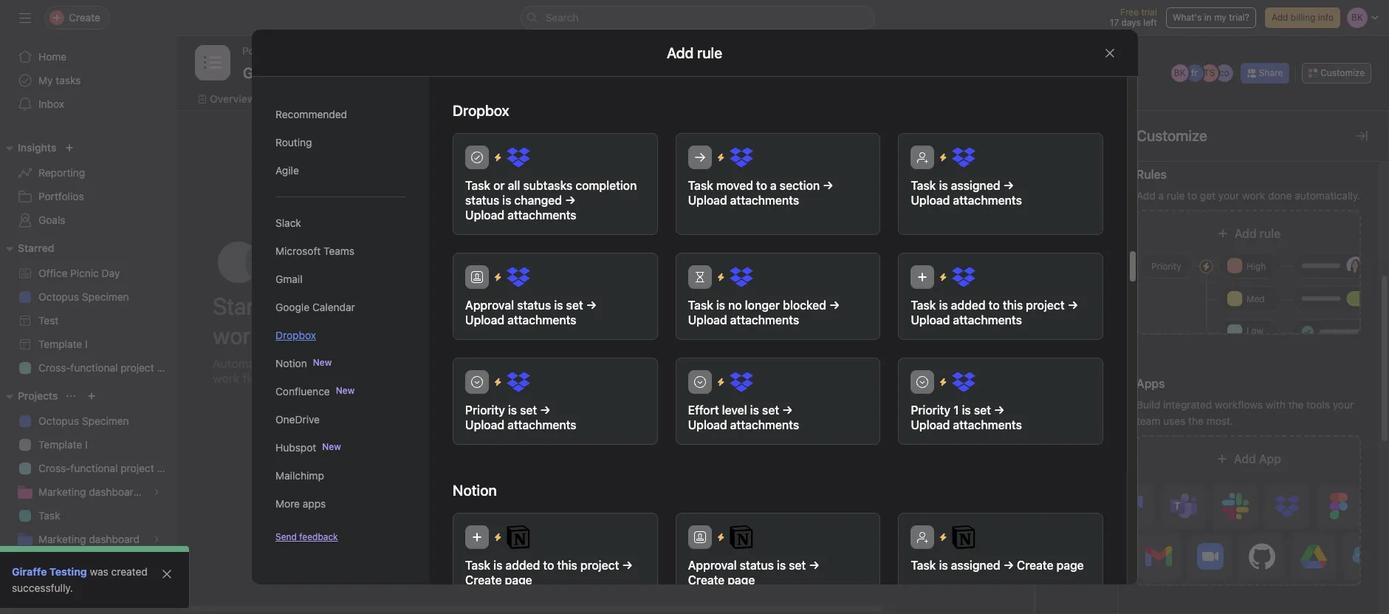 Task type: locate. For each thing, give the bounding box(es) containing it.
cross- up marketing dashboards link
[[38, 462, 70, 474]]

is inside the task or all subtasks completion status is changed → upload attachments
[[502, 194, 511, 207]]

notion image down next button
[[729, 525, 753, 549]]

set
[[867, 396, 883, 409]]

dropbox image
[[729, 146, 753, 169], [952, 265, 976, 289], [507, 370, 530, 394], [729, 370, 753, 394]]

dropbox image for to
[[729, 146, 753, 169]]

template inside projects element
[[38, 438, 82, 451]]

dropbox image for priority 1 is set → upload attachments
[[952, 370, 976, 394]]

trial
[[1142, 7, 1158, 18]]

1 horizontal spatial dropbox
[[453, 102, 509, 119]]

customize down bk
[[1137, 127, 1208, 144]]

giraffe testing down marketing dashboard link
[[38, 556, 108, 569]]

section inside the task moved to a section → upload attachments
[[780, 179, 820, 192]]

0 horizontal spatial this
[[557, 559, 577, 572]]

1 vertical spatial in
[[310, 321, 328, 349]]

1 horizontal spatial notion
[[453, 482, 497, 499]]

0 horizontal spatial in
[[310, 321, 328, 349]]

octopus specimen down projects at the left
[[38, 415, 129, 427]]

0 vertical spatial calendar
[[462, 92, 506, 105]]

0 vertical spatial portfolios link
[[242, 43, 288, 59]]

0 horizontal spatial a
[[770, 179, 777, 192]]

cross- inside projects element
[[38, 462, 70, 474]]

1 vertical spatial assigned
[[951, 559, 1001, 572]]

cross-functional project plan link down test link
[[9, 356, 177, 380]]

agile button
[[275, 157, 405, 185]]

functional down test link
[[70, 361, 118, 374]]

add rule
[[667, 44, 723, 61]]

1 horizontal spatial priority
[[911, 403, 951, 417]]

0 horizontal spatial section
[[780, 179, 820, 192]]

priority for priority
[[1152, 261, 1182, 272]]

0 vertical spatial cross-functional project plan
[[38, 361, 177, 374]]

list image
[[204, 54, 222, 72]]

send feedback link
[[275, 531, 338, 544]]

notion new
[[275, 357, 332, 369]]

1 vertical spatial new
[[336, 385, 355, 396]]

calendar inside button
[[312, 301, 355, 313]]

dropbox image for task or all subtasks completion status is changed → upload attachments
[[507, 146, 530, 169]]

3 notion image from the left
[[952, 525, 976, 549]]

assigned inside task is assigned → upload attachments
[[951, 179, 1001, 192]]

this inside when tasks move to this section, what should happen automatically?
[[930, 350, 946, 361]]

office picnic day link
[[9, 262, 168, 285]]

2 cross-functional project plan from the top
[[38, 462, 177, 474]]

task is assigned → upload attachments
[[911, 179, 1022, 207]]

dropbox image inside effort level is set → upload attachments button
[[729, 370, 753, 394]]

upload attachments inside task is added to this project → upload attachments
[[911, 313, 1022, 327]]

new inside hubspot new
[[322, 441, 341, 452]]

status inside approval status is set → create page
[[740, 559, 774, 572]]

notion image up task is added to this project → create page
[[507, 525, 530, 549]]

projects
[[18, 389, 58, 402]]

upload attachments inside effort level is set → upload attachments button
[[688, 418, 799, 432]]

→ inside task is assigned → upload attachments
[[1004, 179, 1014, 192]]

task for task is added to this project → upload attachments
[[911, 299, 936, 312]]

set inside 'priority 1 is set → upload attachments'
[[974, 403, 991, 417]]

dropbox down google
[[275, 329, 316, 341]]

functional for second cross-functional project plan link
[[70, 462, 118, 474]]

dropbox image down 'section,'
[[952, 370, 976, 394]]

2 template i from the top
[[38, 438, 88, 451]]

1 cross-functional project plan from the top
[[38, 361, 177, 374]]

upload attachments inside the task moved to a section → upload attachments
[[688, 194, 799, 207]]

2 horizontal spatial priority
[[1152, 261, 1182, 272]]

0 vertical spatial section
[[780, 179, 820, 192]]

0 vertical spatial specimen
[[82, 290, 129, 303]]

1 horizontal spatial this
[[930, 350, 946, 361]]

this for upload attachments
[[1003, 299, 1023, 312]]

1 horizontal spatial added
[[691, 255, 733, 272]]

inbox link
[[9, 92, 168, 116]]

get
[[1201, 189, 1216, 202]]

cross- inside starred element
[[38, 361, 70, 374]]

octopus down projects at the left
[[38, 415, 79, 427]]

portfolios right list image
[[242, 44, 288, 57]]

marketing for marketing dashboard
[[38, 533, 86, 545]]

→ inside task is added to this project → upload attachments
[[1068, 299, 1079, 312]]

giraffe testing
[[38, 556, 108, 569], [12, 565, 87, 578]]

1 horizontal spatial portfolios
[[242, 44, 288, 57]]

next button
[[725, 494, 766, 521]]

next
[[735, 501, 757, 513]]

octopus down the office
[[38, 290, 79, 303]]

add up high
[[1235, 227, 1257, 240]]

section up 3 incomplete tasks
[[885, 281, 926, 294]]

no
[[728, 299, 742, 312]]

dropbox image inside 'priority 1 is set → upload attachments' button
[[952, 370, 976, 394]]

untitled
[[839, 281, 882, 294]]

0 vertical spatial new
[[313, 357, 332, 368]]

2 horizontal spatial added
[[951, 299, 986, 312]]

in up team's
[[310, 321, 328, 349]]

0 vertical spatial cross-
[[38, 361, 70, 374]]

0 horizontal spatial status
[[465, 194, 499, 207]]

reporting link
[[9, 161, 168, 185]]

0 horizontal spatial dropbox
[[275, 329, 316, 341]]

recommended
[[275, 108, 347, 120]]

approval status is set → create page button
[[676, 513, 881, 600]]

1 vertical spatial this
[[930, 350, 946, 361]]

dropbox image up approval status is set → upload attachments
[[507, 265, 530, 289]]

0 horizontal spatial create page
[[465, 573, 532, 587]]

is inside task is no longer blocked → upload attachments
[[716, 299, 725, 312]]

testing down marketing dashboard link
[[74, 556, 108, 569]]

calendar down gmail "button"
[[312, 301, 355, 313]]

microsoft
[[275, 245, 321, 257]]

template i inside projects element
[[38, 438, 88, 451]]

approval for approval status is set → create page
[[688, 559, 737, 572]]

close image
[[161, 568, 173, 580]]

add
[[1272, 12, 1289, 23], [1137, 189, 1156, 202], [1235, 227, 1257, 240], [867, 442, 886, 455], [1235, 452, 1257, 466]]

→ inside button
[[1004, 559, 1014, 572]]

marketing down task link
[[38, 533, 86, 545]]

1 vertical spatial template
[[38, 438, 82, 451]]

new inside notion new
[[313, 357, 332, 368]]

set inside effort level is set → upload attachments
[[762, 403, 779, 417]]

1 vertical spatial status
[[517, 299, 551, 312]]

1 vertical spatial octopus
[[38, 415, 79, 427]]

1 template from the top
[[38, 338, 82, 350]]

cross- up projects at the left
[[38, 361, 70, 374]]

dropbox image inside task is added to this project → upload attachments button
[[952, 265, 976, 289]]

untitled section
[[839, 281, 926, 294]]

tasks right the incomplete
[[913, 311, 935, 323]]

2 notion image from the left
[[729, 525, 753, 549]]

1 vertical spatial template i
[[38, 438, 88, 451]]

to inside task is added to this project → create page
[[543, 559, 554, 572]]

1 vertical spatial the
[[1189, 415, 1204, 427]]

task inside task is added to this project → create page
[[465, 559, 490, 572]]

1 cross-functional project plan link from the top
[[9, 356, 177, 380]]

octopus
[[38, 290, 79, 303], [38, 415, 79, 427]]

2 cross- from the top
[[38, 462, 70, 474]]

set for approval status is set → upload attachments
[[566, 299, 583, 312]]

1 plan from the top
[[157, 361, 177, 374]]

0 horizontal spatial priority
[[465, 403, 505, 417]]

insights
[[18, 141, 56, 154]]

dropbox image inside priority is set → upload attachments button
[[507, 370, 530, 394]]

marketing
[[38, 485, 86, 498], [38, 533, 86, 545]]

cross-functional project plan up dashboards
[[38, 462, 177, 474]]

1 vertical spatial added
[[951, 299, 986, 312]]

i inside starred element
[[85, 338, 88, 350]]

1 horizontal spatial create page
[[688, 573, 755, 587]]

create page inside button
[[1017, 559, 1084, 572]]

rule left get
[[1167, 189, 1186, 202]]

dropbox image inside task or all subtasks completion status is changed → upload attachments button
[[507, 146, 530, 169]]

moved
[[716, 179, 753, 192]]

marketing dashboard
[[38, 533, 140, 545]]

status down next button
[[740, 559, 774, 572]]

0 vertical spatial notion
[[275, 357, 307, 369]]

this inside task is added to this project → create page
[[557, 559, 577, 572]]

notion for notion
[[453, 482, 497, 499]]

process
[[337, 357, 380, 370]]

2 vertical spatial this
[[557, 559, 577, 572]]

added for task is added to this project → upload attachments
[[951, 299, 986, 312]]

in left my
[[1205, 12, 1212, 23]]

portfolios link
[[242, 43, 288, 59], [9, 185, 168, 208]]

add inside 'button'
[[867, 442, 886, 455]]

0 vertical spatial in
[[1205, 12, 1212, 23]]

0 vertical spatial octopus
[[38, 290, 79, 303]]

start building your workflow in two minutes automate your team's process and keep work flowing.
[[213, 292, 457, 385]]

0 vertical spatial status
[[465, 194, 499, 207]]

1 vertical spatial functional
[[70, 462, 118, 474]]

rule up high
[[1260, 227, 1281, 240]]

upload attachments inside 'priority 1 is set → upload attachments' button
[[911, 418, 1022, 432]]

tools
[[1307, 398, 1331, 411]]

customize
[[1321, 67, 1366, 78], [1137, 127, 1208, 144]]

dropbox image inside task is assigned → upload attachments button
[[952, 146, 976, 169]]

or
[[493, 179, 505, 192]]

priority is set → upload attachments
[[465, 403, 576, 432]]

confluence
[[275, 385, 330, 398]]

new for notion
[[313, 357, 332, 368]]

functional inside starred element
[[70, 361, 118, 374]]

most.
[[1207, 415, 1234, 427]]

1 vertical spatial approval
[[688, 559, 737, 572]]

1 specimen from the top
[[82, 290, 129, 303]]

what's
[[1173, 12, 1203, 23]]

1 template i from the top
[[38, 338, 88, 350]]

2 plan from the top
[[157, 462, 177, 474]]

octopus specimen link down projects at the left
[[9, 409, 168, 433]]

0 vertical spatial rule
[[1167, 189, 1186, 202]]

your left team's
[[269, 357, 294, 370]]

0 horizontal spatial rules
[[1066, 252, 1089, 263]]

apps
[[302, 497, 326, 510]]

your up 'two minutes'
[[353, 292, 398, 320]]

task is added to this project → upload attachments
[[911, 299, 1079, 327]]

2 functional from the top
[[70, 462, 118, 474]]

1 i from the top
[[85, 338, 88, 350]]

specimen inside starred element
[[82, 290, 129, 303]]

how are tasks being added to this project?
[[554, 255, 750, 293]]

tasks right 'my' at left
[[56, 74, 81, 86]]

0 vertical spatial cross-functional project plan link
[[9, 356, 177, 380]]

2 vertical spatial status
[[740, 559, 774, 572]]

dropbox
[[453, 102, 509, 119], [275, 329, 316, 341]]

0 vertical spatial template i link
[[9, 333, 168, 356]]

0 vertical spatial the
[[1289, 398, 1305, 411]]

2 vertical spatial new
[[322, 441, 341, 452]]

0 horizontal spatial approval
[[465, 299, 514, 312]]

0 vertical spatial i
[[85, 338, 88, 350]]

set
[[566, 299, 583, 312], [520, 403, 537, 417], [762, 403, 779, 417], [974, 403, 991, 417], [789, 559, 806, 572]]

uses
[[1164, 415, 1186, 427]]

dropbox image up task is assigned → upload attachments
[[952, 146, 976, 169]]

i up marketing dashboards
[[85, 438, 88, 451]]

octopus specimen
[[38, 290, 129, 303], [38, 415, 129, 427]]

completion
[[576, 179, 637, 192]]

section,
[[949, 350, 983, 361]]

specimen for 1st octopus specimen link from the bottom
[[82, 415, 129, 427]]

to for task is added to this project → create page
[[543, 559, 554, 572]]

1 vertical spatial notion
[[453, 482, 497, 499]]

added inside task is added to this project → create page
[[505, 559, 540, 572]]

dropbox image up moved
[[729, 146, 753, 169]]

approval inside approval status is set → create page
[[688, 559, 737, 572]]

2 octopus specimen from the top
[[38, 415, 129, 427]]

starred element
[[0, 235, 177, 383]]

task inside projects element
[[38, 509, 60, 522]]

new up confluence new
[[313, 357, 332, 368]]

1 octopus specimen from the top
[[38, 290, 129, 303]]

→ inside task is no longer blocked → upload attachments
[[829, 299, 840, 312]]

a left get
[[1159, 189, 1165, 202]]

2 vertical spatial added
[[505, 559, 540, 572]]

timeline link
[[379, 91, 432, 107]]

1 horizontal spatial status
[[517, 299, 551, 312]]

None text field
[[239, 59, 344, 86]]

hubspot
[[275, 441, 316, 454]]

0 horizontal spatial portfolios link
[[9, 185, 168, 208]]

dropbox button
[[275, 321, 405, 350]]

octopus specimen link down picnic
[[9, 285, 168, 309]]

1 vertical spatial rule
[[1260, 227, 1281, 240]]

task is assigned → upload attachments button
[[898, 133, 1104, 235]]

1 vertical spatial i
[[85, 438, 88, 451]]

notion image
[[507, 525, 530, 549], [729, 525, 753, 549], [952, 525, 976, 549]]

portfolios link right list image
[[242, 43, 288, 59]]

section inside button
[[885, 281, 926, 294]]

0 vertical spatial template
[[38, 338, 82, 350]]

picnic
[[70, 267, 99, 279]]

marketing up task link
[[38, 485, 86, 498]]

dropbox image
[[507, 146, 530, 169], [952, 146, 976, 169], [507, 265, 530, 289], [729, 265, 753, 289], [952, 370, 976, 394]]

0 horizontal spatial notion
[[275, 357, 307, 369]]

new for hubspot
[[322, 441, 341, 452]]

notion image inside task is assigned → create page button
[[952, 525, 976, 549]]

0 vertical spatial assigned
[[951, 179, 1001, 192]]

1 template i link from the top
[[9, 333, 168, 356]]

dropbox image for task is assigned → upload attachments
[[952, 146, 976, 169]]

left
[[1144, 17, 1158, 28]]

confluence new
[[275, 385, 355, 398]]

new inside confluence new
[[336, 385, 355, 396]]

priority inside 'priority 1 is set → upload attachments'
[[911, 403, 951, 417]]

status down or
[[465, 194, 499, 207]]

portfolios link down reporting
[[9, 185, 168, 208]]

to for when tasks move to this section, what should happen automatically?
[[919, 350, 928, 361]]

in inside start building your workflow in two minutes automate your team's process and keep work flowing.
[[310, 321, 328, 349]]

in inside what's in my trial? button
[[1205, 12, 1212, 23]]

tasks left move in the bottom of the page
[[869, 350, 891, 361]]

add for add billing info
[[1272, 12, 1289, 23]]

dropbox image up task is added to this project → upload attachments
[[952, 265, 976, 289]]

plan inside starred element
[[157, 361, 177, 374]]

task for task moved to a section → upload attachments
[[688, 179, 713, 192]]

approval inside approval status is set → upload attachments
[[465, 299, 514, 312]]

template i link down test
[[9, 333, 168, 356]]

template down test
[[38, 338, 82, 350]]

new up onedrive button
[[336, 385, 355, 396]]

mailchimp button
[[275, 462, 405, 490]]

0 horizontal spatial notion image
[[507, 525, 530, 549]]

cross-functional project plan inside starred element
[[38, 361, 177, 374]]

invite
[[41, 588, 68, 601]]

dropbox image up the all
[[507, 146, 530, 169]]

1 horizontal spatial notion image
[[729, 525, 753, 549]]

1 vertical spatial template i link
[[9, 433, 168, 457]]

1 marketing from the top
[[38, 485, 86, 498]]

1 notion image from the left
[[507, 525, 530, 549]]

0 vertical spatial customize
[[1321, 67, 1366, 78]]

your
[[1219, 189, 1240, 202], [353, 292, 398, 320], [269, 357, 294, 370], [1334, 398, 1355, 411]]

1 horizontal spatial section
[[885, 281, 926, 294]]

status for approval status is set → upload attachments
[[517, 299, 551, 312]]

0 vertical spatial marketing
[[38, 485, 86, 498]]

0 vertical spatial approval
[[465, 299, 514, 312]]

specimen inside projects element
[[82, 415, 129, 427]]

task is added to this project → create page button
[[453, 513, 658, 600]]

gmail
[[275, 273, 302, 285]]

add left app
[[1235, 452, 1257, 466]]

1 vertical spatial portfolios
[[38, 190, 84, 202]]

new down onedrive button
[[322, 441, 341, 452]]

dashboards
[[89, 485, 145, 498]]

to inside how are tasks being added to this project?
[[737, 255, 750, 272]]

a inside the task moved to a section → upload attachments
[[770, 179, 777, 192]]

2 template from the top
[[38, 438, 82, 451]]

is inside approval status is set → upload attachments
[[554, 299, 563, 312]]

this for should
[[930, 350, 946, 361]]

mailchimp
[[275, 469, 324, 482]]

dropbox image left forms
[[507, 370, 530, 394]]

task for task is assigned → upload attachments
[[911, 179, 936, 192]]

specimen for 1st octopus specimen link
[[82, 290, 129, 303]]

dropbox image for set
[[507, 370, 530, 394]]

section right moved
[[780, 179, 820, 192]]

calendar right timeline
[[462, 92, 506, 105]]

customize down info
[[1321, 67, 1366, 78]]

status up forms
[[517, 299, 551, 312]]

1 vertical spatial rules
[[1066, 252, 1089, 263]]

1 cross- from the top
[[38, 361, 70, 374]]

task for task is added to this project → create page
[[465, 559, 490, 572]]

1 vertical spatial dropbox
[[275, 329, 316, 341]]

close this dialog image
[[1104, 47, 1116, 59]]

i down test link
[[85, 338, 88, 350]]

2 horizontal spatial this
[[1003, 299, 1023, 312]]

priority 1 is set → upload attachments button
[[898, 358, 1104, 445]]

1 vertical spatial octopus specimen
[[38, 415, 129, 427]]

priority inside priority is set → upload attachments
[[465, 403, 505, 417]]

add left the collaborators
[[867, 442, 886, 455]]

assignee
[[885, 396, 928, 409]]

1 vertical spatial plan
[[157, 462, 177, 474]]

is inside 'priority 1 is set → upload attachments'
[[962, 403, 971, 417]]

giraffe
[[38, 556, 71, 569], [12, 565, 47, 578]]

template i up marketing dashboards link
[[38, 438, 88, 451]]

1 octopus from the top
[[38, 290, 79, 303]]

0 vertical spatial template i
[[38, 338, 88, 350]]

0 horizontal spatial portfolios
[[38, 190, 84, 202]]

dropbox image up no
[[729, 265, 753, 289]]

assigned
[[951, 179, 1001, 192], [951, 559, 1001, 572]]

1 vertical spatial marketing
[[38, 533, 86, 545]]

routing
[[275, 136, 312, 149]]

0 vertical spatial octopus specimen link
[[9, 285, 168, 309]]

fr
[[1192, 67, 1199, 78]]

1 vertical spatial portfolios link
[[9, 185, 168, 208]]

0 vertical spatial functional
[[70, 361, 118, 374]]

dropbox image inside task is no longer blocked → upload attachments button
[[729, 265, 753, 289]]

template down projects at the left
[[38, 438, 82, 451]]

template
[[38, 338, 82, 350], [38, 438, 82, 451]]

specimen down day
[[82, 290, 129, 303]]

specimen
[[82, 290, 129, 303], [82, 415, 129, 427]]

the down integrated
[[1189, 415, 1204, 427]]

slack
[[275, 217, 301, 229]]

→ inside effort level is set → upload attachments
[[782, 403, 793, 417]]

notion image inside the task is added to this project → create page button
[[507, 525, 530, 549]]

priority for priority 1 is set → upload attachments
[[911, 403, 951, 417]]

template i down test
[[38, 338, 88, 350]]

1 vertical spatial calendar
[[312, 301, 355, 313]]

1 vertical spatial customize
[[1137, 127, 1208, 144]]

info
[[1319, 12, 1335, 23]]

starred button
[[0, 239, 54, 257]]

0 vertical spatial octopus specimen
[[38, 290, 129, 303]]

your right tools
[[1334, 398, 1355, 411]]

dropbox image up level
[[729, 370, 753, 394]]

functional up marketing dashboards
[[70, 462, 118, 474]]

upload attachments inside approval status is set → upload attachments
[[465, 313, 576, 327]]

office picnic day
[[38, 267, 120, 279]]

cross-functional project plan link up marketing dashboards
[[9, 457, 177, 480]]

workflow
[[213, 321, 305, 349]]

specimen up dashboards
[[82, 415, 129, 427]]

octopus specimen link
[[9, 285, 168, 309], [9, 409, 168, 433]]

template i link up marketing dashboards
[[9, 433, 168, 457]]

0 vertical spatial this
[[1003, 299, 1023, 312]]

add for add app
[[1235, 452, 1257, 466]]

2 horizontal spatial create page
[[1017, 559, 1084, 572]]

1 functional from the top
[[70, 361, 118, 374]]

dropbox right timeline
[[453, 102, 509, 119]]

add left get
[[1137, 189, 1156, 202]]

agile
[[275, 164, 299, 177]]

octopus specimen down picnic
[[38, 290, 129, 303]]

task is no longer blocked → upload attachments
[[688, 299, 840, 327]]

1 horizontal spatial rule
[[1260, 227, 1281, 240]]

i inside projects element
[[85, 438, 88, 451]]

add left billing
[[1272, 12, 1289, 23]]

assigned inside button
[[951, 559, 1001, 572]]

task for task is no longer blocked → upload attachments
[[688, 299, 713, 312]]

set inside approval status is set → upload attachments
[[566, 299, 583, 312]]

0 horizontal spatial calendar
[[312, 301, 355, 313]]

status inside approval status is set → upload attachments
[[517, 299, 551, 312]]

2 marketing from the top
[[38, 533, 86, 545]]

manually
[[568, 318, 610, 331]]

0 horizontal spatial added
[[505, 559, 540, 572]]

2 assigned from the top
[[951, 559, 1001, 572]]

octopus inside projects element
[[38, 415, 79, 427]]

octopus inside starred element
[[38, 290, 79, 303]]

notion image up the 'task is assigned → create page'
[[952, 525, 976, 549]]

the right with
[[1289, 398, 1305, 411]]

0 vertical spatial added
[[691, 255, 733, 272]]

rules
[[1137, 168, 1168, 181], [1066, 252, 1089, 263]]

task inside the task or all subtasks completion status is changed → upload attachments
[[465, 179, 490, 192]]

upload attachments inside task is assigned → upload attachments button
[[911, 194, 1022, 207]]

portfolios down reporting
[[38, 190, 84, 202]]

1 vertical spatial section
[[885, 281, 926, 294]]

1 vertical spatial octopus specimen link
[[9, 409, 168, 433]]

approval status is set → upload attachments
[[465, 299, 597, 327]]

0 horizontal spatial the
[[1189, 415, 1204, 427]]

cross-functional project plan inside projects element
[[38, 462, 177, 474]]

cross- for 1st cross-functional project plan link from the top
[[38, 361, 70, 374]]

giraffe testing link up "successfully."
[[12, 565, 87, 578]]

2 specimen from the top
[[82, 415, 129, 427]]

2 i from the top
[[85, 438, 88, 451]]

cross-functional project plan down test link
[[38, 361, 177, 374]]

a right moved
[[770, 179, 777, 192]]

1 vertical spatial cross-functional project plan link
[[9, 457, 177, 480]]

→ inside 'priority 1 is set → upload attachments'
[[994, 403, 1005, 417]]

tasks up this project?
[[612, 255, 647, 272]]

add billing info button
[[1266, 7, 1341, 28]]

dropbox inside button
[[275, 329, 316, 341]]

2 octopus from the top
[[38, 415, 79, 427]]

how
[[554, 255, 584, 272]]

added inside task is added to this project → upload attachments
[[951, 299, 986, 312]]

building
[[267, 292, 348, 320]]

this inside task is added to this project → upload attachments
[[1003, 299, 1023, 312]]

0 horizontal spatial customize
[[1137, 127, 1208, 144]]

set for approval status is set → create page
[[789, 559, 806, 572]]

0 vertical spatial dropbox
[[453, 102, 509, 119]]

added inside how are tasks being added to this project?
[[691, 255, 733, 272]]

1 assigned from the top
[[951, 179, 1001, 192]]

1 vertical spatial cross-functional project plan
[[38, 462, 177, 474]]

to inside when tasks move to this section, what should happen automatically?
[[919, 350, 928, 361]]

notion image for added
[[507, 525, 530, 549]]



Task type: describe. For each thing, give the bounding box(es) containing it.
reporting
[[38, 166, 85, 179]]

two minutes
[[333, 321, 457, 349]]

upload attachments inside task is no longer blocked → upload attachments
[[688, 313, 799, 327]]

section
[[839, 258, 871, 269]]

feedback
[[299, 531, 338, 542]]

recommended button
[[275, 100, 405, 129]]

added for task is added to this project → create page
[[505, 559, 540, 572]]

giraffe testing up "successfully."
[[12, 565, 87, 578]]

giraffe inside projects element
[[38, 556, 71, 569]]

and
[[383, 357, 404, 370]]

projects element
[[0, 383, 177, 578]]

tasks inside global element
[[56, 74, 81, 86]]

microsoft teams
[[275, 245, 354, 257]]

giraffe testing link down marketing dashboard at left
[[9, 551, 168, 575]]

project inside starred element
[[121, 361, 154, 374]]

overview
[[210, 92, 256, 105]]

days
[[1122, 17, 1142, 28]]

insights element
[[0, 134, 177, 235]]

move
[[894, 350, 917, 361]]

home link
[[9, 45, 168, 69]]

task link
[[9, 504, 168, 528]]

team
[[1137, 415, 1161, 427]]

→ inside priority is set → upload attachments
[[540, 403, 551, 417]]

automatically?
[[876, 363, 938, 374]]

successfully.
[[12, 582, 73, 594]]

create page inside approval status is set → create page
[[688, 573, 755, 587]]

cross-functional project plan for 1st cross-functional project plan link from the top
[[38, 361, 177, 374]]

free
[[1121, 7, 1139, 18]]

close details image
[[1357, 130, 1369, 142]]

priority 1 is set → upload attachments
[[911, 403, 1022, 432]]

this for create page
[[557, 559, 577, 572]]

when
[[842, 350, 866, 361]]

done
[[1269, 189, 1293, 202]]

incomplete
[[864, 311, 911, 323]]

apps
[[1137, 377, 1166, 390]]

onedrive button
[[275, 406, 405, 434]]

global element
[[0, 36, 177, 125]]

send
[[275, 531, 297, 542]]

dropbox image for is
[[729, 370, 753, 394]]

3
[[856, 311, 862, 323]]

share
[[1260, 67, 1284, 78]]

your inside "build integrated workflows with the tools your team uses the most."
[[1334, 398, 1355, 411]]

add for add a rule to get your work done automatically.
[[1137, 189, 1156, 202]]

build integrated workflows with the tools your team uses the most.
[[1137, 398, 1355, 427]]

→ inside approval status is set → create page
[[809, 559, 820, 572]]

marketing for marketing dashboards
[[38, 485, 86, 498]]

1 octopus specimen link from the top
[[9, 285, 168, 309]]

is inside effort level is set → upload attachments
[[750, 403, 759, 417]]

is inside priority is set → upload attachments
[[508, 403, 517, 417]]

add to starred image
[[372, 67, 384, 78]]

my tasks link
[[9, 69, 168, 92]]

high
[[1247, 261, 1267, 272]]

hide sidebar image
[[19, 12, 31, 24]]

are
[[587, 255, 608, 272]]

add for add collaborators
[[867, 442, 886, 455]]

approval for approval status is set → upload attachments
[[465, 299, 514, 312]]

insights button
[[0, 139, 56, 157]]

approval status is set → upload attachments button
[[453, 253, 658, 340]]

dropbox image for added
[[952, 265, 976, 289]]

functional for 1st cross-functional project plan link from the top
[[70, 361, 118, 374]]

template i inside starred element
[[38, 338, 88, 350]]

bk
[[1175, 67, 1186, 78]]

task is added to this project → create page
[[465, 559, 633, 587]]

automate
[[213, 357, 266, 370]]

set assignee button
[[839, 385, 1068, 422]]

marketing dashboards link
[[9, 480, 168, 504]]

→ inside task is added to this project → create page
[[622, 559, 633, 572]]

add a rule to get your work done automatically.
[[1137, 189, 1361, 202]]

set for effort level is set → upload attachments
[[762, 403, 779, 417]]

add app
[[1235, 452, 1282, 466]]

17
[[1110, 17, 1120, 28]]

effort
[[688, 403, 719, 417]]

1
[[954, 403, 959, 417]]

work flowing.
[[213, 371, 286, 385]]

search list box
[[521, 6, 875, 30]]

assigned for dropbox
[[951, 179, 1001, 192]]

upload attachments inside the task or all subtasks completion status is changed → upload attachments
[[465, 208, 576, 222]]

blocked
[[783, 299, 826, 312]]

ts
[[1205, 67, 1216, 78]]

workflows
[[1216, 398, 1264, 411]]

what's in my trial? button
[[1167, 7, 1257, 28]]

to for add a rule to get your work done automatically.
[[1188, 189, 1198, 202]]

2 cross-functional project plan link from the top
[[9, 457, 177, 480]]

→ inside approval status is set → upload attachments
[[586, 299, 597, 312]]

task is added to this project → upload attachments button
[[898, 253, 1104, 340]]

1 horizontal spatial rules
[[1137, 168, 1168, 181]]

what's in my trial?
[[1173, 12, 1250, 23]]

project inside task is added to this project → create page
[[580, 559, 619, 572]]

low
[[1247, 325, 1264, 336]]

1 horizontal spatial the
[[1289, 398, 1305, 411]]

priority for priority is set → upload attachments
[[465, 403, 505, 417]]

status inside the task or all subtasks completion status is changed → upload attachments
[[465, 194, 499, 207]]

template inside starred element
[[38, 338, 82, 350]]

cross- for second cross-functional project plan link
[[38, 462, 70, 474]]

task for task is assigned → create page
[[911, 559, 936, 572]]

keep
[[407, 357, 434, 370]]

add app button
[[1131, 435, 1368, 586]]

1 horizontal spatial portfolios link
[[242, 43, 288, 59]]

test link
[[9, 309, 168, 333]]

set assignee
[[867, 396, 928, 409]]

search
[[546, 11, 579, 24]]

octopus for 1st octopus specimen link from the bottom
[[38, 415, 79, 427]]

plan for 1st cross-functional project plan link from the top
[[157, 361, 177, 374]]

hubspot new
[[275, 441, 341, 454]]

what
[[985, 350, 1006, 361]]

cross-functional project plan for second cross-functional project plan link
[[38, 462, 177, 474]]

team's
[[296, 357, 334, 370]]

notion for notion new
[[275, 357, 307, 369]]

add collaborators
[[867, 442, 951, 455]]

dropbox image for approval status is set → upload attachments
[[507, 265, 530, 289]]

add rule
[[1235, 227, 1281, 240]]

automatically.
[[1296, 189, 1361, 202]]

onedrive
[[275, 413, 320, 426]]

overview link
[[198, 91, 256, 107]]

co
[[1220, 67, 1230, 78]]

approval status is set → create page
[[688, 559, 820, 587]]

plan for second cross-functional project plan link
[[157, 462, 177, 474]]

timeline
[[391, 92, 432, 105]]

is inside approval status is set → create page
[[777, 559, 786, 572]]

is inside task is assigned → upload attachments
[[939, 179, 948, 192]]

to for task is added to this project → upload attachments
[[989, 299, 1000, 312]]

→ inside the task moved to a section → upload attachments
[[823, 179, 834, 192]]

create page inside task is added to this project → create page
[[465, 573, 532, 587]]

notion image for assigned
[[952, 525, 976, 549]]

octopus specimen inside projects element
[[38, 415, 129, 427]]

testing up invite
[[49, 565, 87, 578]]

0 horizontal spatial rule
[[1167, 189, 1186, 202]]

task or all subtasks completion status is changed → upload attachments
[[465, 179, 637, 222]]

tasks inside when tasks move to this section, what should happen automatically?
[[869, 350, 891, 361]]

status for approval status is set → create page
[[740, 559, 774, 572]]

is inside task is added to this project → create page
[[493, 559, 502, 572]]

octopus for 1st octopus specimen link
[[38, 290, 79, 303]]

set for priority 1 is set → upload attachments
[[974, 403, 991, 417]]

your right get
[[1219, 189, 1240, 202]]

1 horizontal spatial a
[[1159, 189, 1165, 202]]

0 vertical spatial portfolios
[[242, 44, 288, 57]]

test
[[38, 314, 59, 327]]

task for task
[[38, 509, 60, 522]]

to inside the task moved to a section → upload attachments
[[756, 179, 767, 192]]

more apps button
[[275, 490, 405, 518]]

google
[[275, 301, 309, 313]]

2 octopus specimen link from the top
[[9, 409, 168, 433]]

my
[[1215, 12, 1227, 23]]

customize inside dropdown button
[[1321, 67, 1366, 78]]

effort level is set → upload attachments button
[[676, 358, 881, 445]]

google calendar button
[[275, 293, 405, 321]]

testing inside projects element
[[74, 556, 108, 569]]

set inside priority is set → upload attachments
[[520, 403, 537, 417]]

→ inside the task or all subtasks completion status is changed → upload attachments
[[565, 194, 576, 207]]

is inside task is added to this project → upload attachments
[[939, 299, 948, 312]]

task for task or all subtasks completion status is changed → upload attachments
[[465, 179, 490, 192]]

2 template i link from the top
[[9, 433, 168, 457]]

task or all subtasks completion status is changed → upload attachments button
[[453, 133, 658, 235]]

octopus specimen inside starred element
[[38, 290, 129, 303]]

tasks inside how are tasks being added to this project?
[[612, 255, 647, 272]]

dropbox image for task is no longer blocked → upload attachments
[[729, 265, 753, 289]]

marketing dashboards
[[38, 485, 145, 498]]

portfolios inside insights element
[[38, 190, 84, 202]]

giraffe testing inside projects element
[[38, 556, 108, 569]]

add billing info
[[1272, 12, 1335, 23]]

project inside task is added to this project → upload attachments
[[1026, 299, 1065, 312]]

assigned for notion
[[951, 559, 1001, 572]]

is inside button
[[939, 559, 948, 572]]

all
[[508, 179, 520, 192]]

new for confluence
[[336, 385, 355, 396]]

add for add rule
[[1235, 227, 1257, 240]]

task moved to a section → upload attachments
[[688, 179, 834, 207]]

effort level is set → upload attachments
[[688, 403, 799, 432]]

upload attachments inside priority is set → upload attachments button
[[465, 418, 576, 432]]

trial?
[[1230, 12, 1250, 23]]

notion image for is
[[729, 525, 753, 549]]

app
[[1260, 452, 1282, 466]]

1 horizontal spatial calendar
[[462, 92, 506, 105]]



Task type: vqa. For each thing, say whether or not it's contained in the screenshot.
Octopus to the bottom
yes



